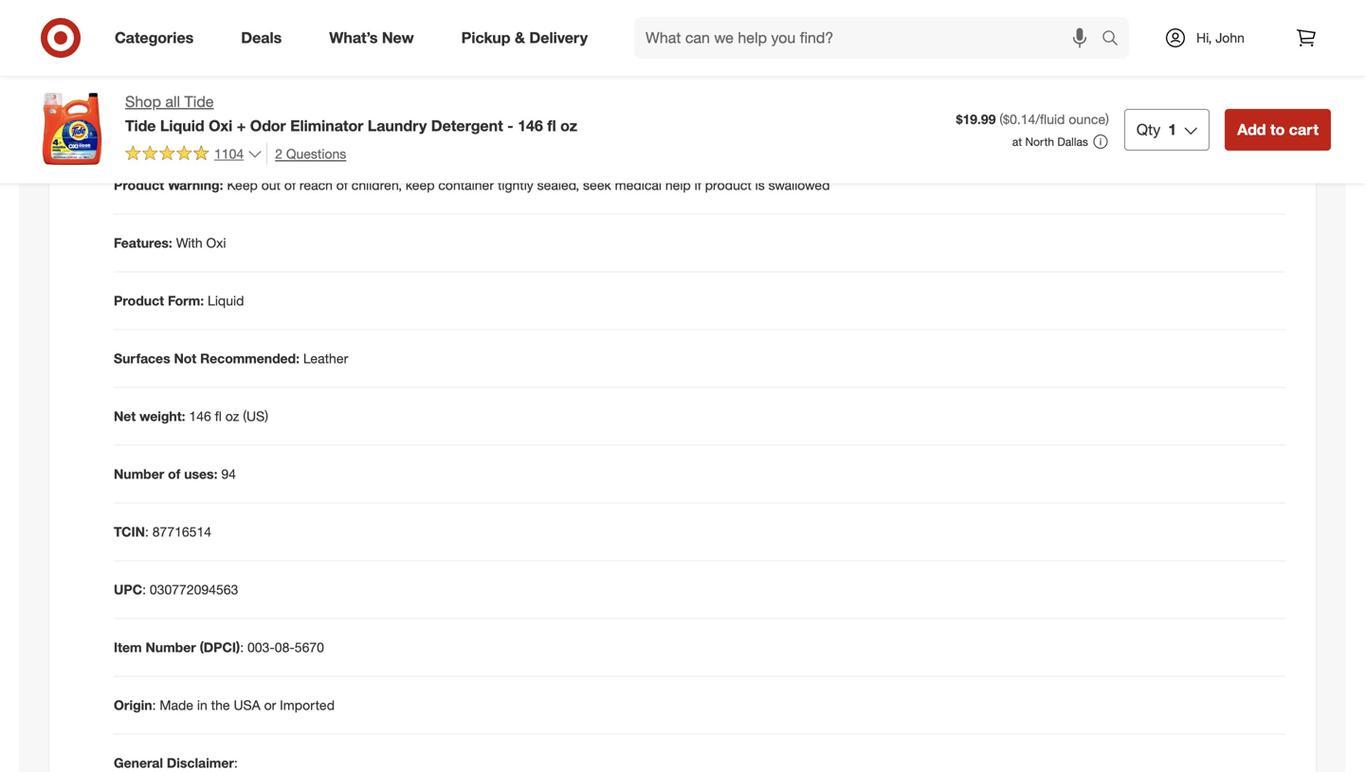 Task type: vqa. For each thing, say whether or not it's contained in the screenshot.
Scent: Original
yes



Task type: describe. For each thing, give the bounding box(es) containing it.
product for product warning: keep out of reach of children, keep container tightly sealed, seek medical help if product is swallowed
[[114, 177, 164, 194]]

warning:
[[168, 177, 223, 194]]

$19.99
[[956, 111, 996, 128]]

add to cart
[[1237, 120, 1319, 139]]

help
[[665, 177, 691, 194]]

recommended:
[[200, 350, 300, 367]]

tcin
[[114, 524, 145, 541]]

at north dallas
[[1013, 134, 1088, 149]]

odor
[[250, 116, 286, 135]]

is
[[755, 177, 765, 194]]

facts:
[[158, 119, 196, 136]]

imported
[[280, 697, 335, 714]]

5670
[[295, 640, 324, 656]]

form:
[[168, 293, 204, 309]]

pickup
[[461, 29, 511, 47]]

$19.99 ( $0.14 /fluid ounce )
[[956, 111, 1109, 128]]

$0.14
[[1003, 111, 1036, 128]]

net weight: 146 fl oz (us)
[[114, 408, 268, 425]]

general disclaimer :
[[114, 755, 238, 772]]

87716514
[[152, 524, 211, 541]]

add to cart button
[[1225, 109, 1331, 151]]

2 horizontal spatial of
[[336, 177, 348, 194]]

what's new
[[329, 29, 414, 47]]

phosphate-
[[200, 119, 269, 136]]

uses:
[[184, 466, 218, 483]]

hi,
[[1197, 29, 1212, 46]]

number of uses: 94
[[114, 466, 236, 483]]

: for 030772094563
[[142, 582, 146, 598]]

(dpci)
[[200, 640, 240, 656]]

qty
[[1137, 120, 1161, 139]]

product
[[705, 177, 752, 194]]

tcin : 87716514
[[114, 524, 211, 541]]

delivery
[[529, 29, 588, 47]]

laundry
[[368, 116, 427, 135]]

health
[[114, 119, 155, 136]]

image of tide liquid oxi + odor eliminator laundry detergent - 146 fl oz image
[[34, 91, 110, 167]]

if
[[695, 177, 701, 194]]

original
[[158, 61, 203, 78]]

-
[[507, 116, 514, 135]]

to
[[1270, 120, 1285, 139]]

1 horizontal spatial of
[[284, 177, 296, 194]]

1 vertical spatial oxi
[[206, 235, 226, 251]]

oxi inside shop all tide tide liquid oxi + odor eliminator laundry detergent - 146 fl oz
[[209, 116, 233, 135]]

qty 1
[[1137, 120, 1177, 139]]

all
[[165, 92, 180, 111]]

1
[[1168, 120, 1177, 139]]

scent: original
[[114, 61, 203, 78]]

1 vertical spatial tide
[[125, 116, 156, 135]]

add
[[1237, 120, 1266, 139]]

liquid inside shop all tide tide liquid oxi + odor eliminator laundry detergent - 146 fl oz
[[160, 116, 204, 135]]

upc
[[114, 582, 142, 598]]

keep
[[406, 177, 435, 194]]

94
[[221, 466, 236, 483]]

2
[[275, 145, 282, 162]]

: left 003-
[[240, 640, 244, 656]]

john
[[1216, 29, 1245, 46]]

made
[[160, 697, 193, 714]]

swallowed
[[769, 177, 830, 194]]

features:
[[114, 235, 172, 251]]

fl inside shop all tide tide liquid oxi + odor eliminator laundry detergent - 146 fl oz
[[547, 116, 556, 135]]

categories link
[[99, 17, 217, 59]]

seek
[[583, 177, 611, 194]]

container
[[438, 177, 494, 194]]

categories
[[115, 29, 194, 47]]

eliminator
[[290, 116, 363, 135]]

hi, john
[[1197, 29, 1245, 46]]

north
[[1025, 134, 1054, 149]]

0 vertical spatial tide
[[184, 92, 214, 111]]

or
[[264, 697, 276, 714]]

search
[[1093, 30, 1139, 49]]



Task type: locate. For each thing, give the bounding box(es) containing it.
product form: liquid
[[114, 293, 244, 309]]

health facts: phosphate-free
[[114, 119, 296, 136]]

number up tcin
[[114, 466, 164, 483]]

upc : 030772094563
[[114, 582, 238, 598]]

fl left (us)
[[215, 408, 222, 425]]

0 horizontal spatial oz
[[225, 408, 239, 425]]

0 vertical spatial product
[[114, 177, 164, 194]]

1 vertical spatial fl
[[215, 408, 222, 425]]

questions
[[286, 145, 346, 162]]

0 horizontal spatial tide
[[125, 116, 156, 135]]

2 questions
[[275, 145, 346, 162]]

:
[[145, 524, 149, 541], [142, 582, 146, 598], [240, 640, 244, 656], [152, 697, 156, 714], [234, 755, 238, 772]]

: for made
[[152, 697, 156, 714]]

reach
[[299, 177, 333, 194]]

surfaces not recommended: leather
[[114, 350, 348, 367]]

keep
[[227, 177, 258, 194]]

pickup & delivery
[[461, 29, 588, 47]]

free
[[269, 119, 296, 136]]

tightly
[[498, 177, 534, 194]]

tide down shop
[[125, 116, 156, 135]]

origin : made in the usa or imported
[[114, 697, 335, 714]]

of right the reach
[[336, 177, 348, 194]]

product left form:
[[114, 293, 164, 309]]

pickup & delivery link
[[445, 17, 612, 59]]

2 product from the top
[[114, 293, 164, 309]]

tide up health facts: phosphate-free at left
[[184, 92, 214, 111]]

out
[[261, 177, 281, 194]]

fl right -
[[547, 116, 556, 135]]

medical
[[615, 177, 662, 194]]

: left 87716514
[[145, 524, 149, 541]]

What can we help you find? suggestions appear below search field
[[634, 17, 1106, 59]]

in
[[197, 697, 207, 714]]

0 horizontal spatial liquid
[[160, 116, 204, 135]]

+
[[237, 116, 246, 135]]

0 vertical spatial oxi
[[209, 116, 233, 135]]

cart
[[1289, 120, 1319, 139]]

what's
[[329, 29, 378, 47]]

weight:
[[139, 408, 185, 425]]

003-
[[247, 640, 275, 656]]

leather
[[303, 350, 348, 367]]

0 horizontal spatial of
[[168, 466, 180, 483]]

2 questions link
[[267, 143, 346, 165]]

deals link
[[225, 17, 306, 59]]

1 horizontal spatial tide
[[184, 92, 214, 111]]

0 horizontal spatial fl
[[215, 408, 222, 425]]

: left made
[[152, 697, 156, 714]]

&
[[515, 29, 525, 47]]

fl
[[547, 116, 556, 135], [215, 408, 222, 425]]

1 horizontal spatial 146
[[518, 116, 543, 135]]

deals
[[241, 29, 282, 47]]

oz
[[560, 116, 577, 135], [225, 408, 239, 425]]

1104
[[214, 145, 244, 162]]

item
[[114, 640, 142, 656]]

oz inside shop all tide tide liquid oxi + odor eliminator laundry detergent - 146 fl oz
[[560, 116, 577, 135]]

shop
[[125, 92, 161, 111]]

1 vertical spatial oz
[[225, 408, 239, 425]]

product warning: keep out of reach of children, keep container tightly sealed, seek medical help if product is swallowed
[[114, 177, 830, 194]]

general
[[114, 755, 163, 772]]

children,
[[352, 177, 402, 194]]

146 inside shop all tide tide liquid oxi + odor eliminator laundry detergent - 146 fl oz
[[518, 116, 543, 135]]

the
[[211, 697, 230, 714]]

liquid
[[160, 116, 204, 135], [208, 293, 244, 309]]

number
[[114, 466, 164, 483], [146, 640, 196, 656]]

1 horizontal spatial oz
[[560, 116, 577, 135]]

1 vertical spatial number
[[146, 640, 196, 656]]

search button
[[1093, 17, 1139, 63]]

number right item in the bottom of the page
[[146, 640, 196, 656]]

: left "030772094563"
[[142, 582, 146, 598]]

liquid down all
[[160, 116, 204, 135]]

0 vertical spatial oz
[[560, 116, 577, 135]]

1104 link
[[125, 143, 263, 166]]

)
[[1106, 111, 1109, 128]]

1 horizontal spatial fl
[[547, 116, 556, 135]]

specifications button
[[64, 0, 1301, 53]]

new
[[382, 29, 414, 47]]

origin
[[114, 697, 152, 714]]

dallas
[[1058, 134, 1088, 149]]

of
[[284, 177, 296, 194], [336, 177, 348, 194], [168, 466, 180, 483]]

of right out
[[284, 177, 296, 194]]

with
[[176, 235, 203, 251]]

0 vertical spatial liquid
[[160, 116, 204, 135]]

net
[[114, 408, 136, 425]]

: down "usa" on the left of page
[[234, 755, 238, 772]]

disclaimer
[[167, 755, 234, 772]]

oxi
[[209, 116, 233, 135], [206, 235, 226, 251]]

surfaces
[[114, 350, 170, 367]]

oz right -
[[560, 116, 577, 135]]

1 vertical spatial 146
[[189, 408, 211, 425]]

1 vertical spatial product
[[114, 293, 164, 309]]

oz left (us)
[[225, 408, 239, 425]]

1 vertical spatial liquid
[[208, 293, 244, 309]]

liquid right form:
[[208, 293, 244, 309]]

1 product from the top
[[114, 177, 164, 194]]

product for product form: liquid
[[114, 293, 164, 309]]

0 horizontal spatial 146
[[189, 408, 211, 425]]

product left warning:
[[114, 177, 164, 194]]

features: with oxi
[[114, 235, 226, 251]]

08-
[[275, 640, 295, 656]]

0 vertical spatial 146
[[518, 116, 543, 135]]

usa
[[234, 697, 260, 714]]

146 right weight: on the left of the page
[[189, 408, 211, 425]]

(
[[1000, 111, 1003, 128]]

030772094563
[[150, 582, 238, 598]]

146
[[518, 116, 543, 135], [189, 408, 211, 425]]

: for 87716514
[[145, 524, 149, 541]]

of left uses:
[[168, 466, 180, 483]]

shop all tide tide liquid oxi + odor eliminator laundry detergent - 146 fl oz
[[125, 92, 577, 135]]

item number (dpci) : 003-08-5670
[[114, 640, 324, 656]]

(us)
[[243, 408, 268, 425]]

detergent
[[431, 116, 503, 135]]

0 vertical spatial number
[[114, 466, 164, 483]]

1 horizontal spatial liquid
[[208, 293, 244, 309]]

sealed,
[[537, 177, 579, 194]]

not
[[174, 350, 196, 367]]

tide
[[184, 92, 214, 111], [125, 116, 156, 135]]

oxi right with
[[206, 235, 226, 251]]

0 vertical spatial fl
[[547, 116, 556, 135]]

oxi left +
[[209, 116, 233, 135]]

146 right -
[[518, 116, 543, 135]]

product
[[114, 177, 164, 194], [114, 293, 164, 309]]



